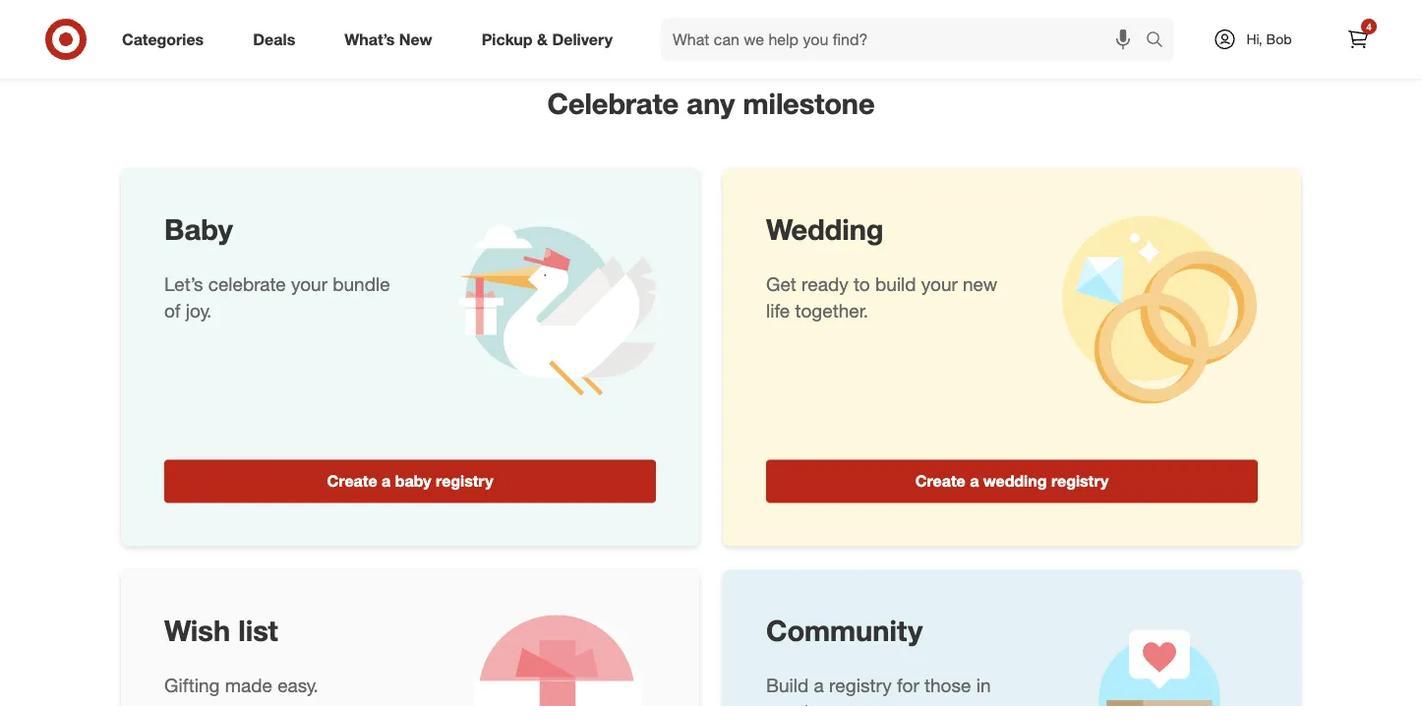 Task type: locate. For each thing, give the bounding box(es) containing it.
bob
[[1266, 30, 1292, 48]]

list
[[238, 613, 278, 648]]

1 horizontal spatial your
[[921, 273, 958, 296]]

made
[[225, 674, 272, 697]]

create left 'wedding'
[[915, 471, 966, 491]]

a inside build a registry for those in need.
[[814, 674, 824, 697]]

joy.
[[186, 300, 212, 322]]

celebrate any milestone
[[547, 86, 875, 120]]

registry left the for
[[829, 674, 892, 697]]

2 horizontal spatial a
[[970, 471, 979, 491]]

registry right baby
[[436, 471, 493, 491]]

registry for wedding
[[1051, 471, 1109, 491]]

of
[[164, 300, 180, 322]]

0 horizontal spatial a
[[382, 471, 391, 491]]

what's new link
[[328, 18, 457, 61]]

1 horizontal spatial create
[[915, 471, 966, 491]]

create left baby
[[327, 471, 377, 491]]

celebrate
[[208, 273, 286, 296]]

wedding
[[766, 212, 884, 247]]

registry
[[436, 471, 493, 491], [1051, 471, 1109, 491], [829, 674, 892, 697]]

1 horizontal spatial registry
[[829, 674, 892, 697]]

What can we help you find? suggestions appear below search field
[[661, 18, 1151, 61]]

life
[[766, 300, 790, 322]]

categories
[[122, 30, 204, 49]]

gifting made easy.
[[164, 674, 318, 697]]

0 horizontal spatial registry
[[436, 471, 493, 491]]

a left baby
[[382, 471, 391, 491]]

2 your from the left
[[921, 273, 958, 296]]

get
[[766, 273, 797, 296]]

a for baby
[[382, 471, 391, 491]]

your left new
[[921, 273, 958, 296]]

search
[[1137, 32, 1184, 51]]

any
[[687, 86, 735, 120]]

delivery
[[552, 30, 613, 49]]

new
[[399, 30, 432, 49]]

deals link
[[236, 18, 320, 61]]

2 create from the left
[[915, 471, 966, 491]]

milestone
[[743, 86, 875, 120]]

together.
[[795, 300, 869, 322]]

let's
[[164, 273, 203, 296]]

4
[[1366, 20, 1372, 32]]

pickup & delivery link
[[465, 18, 637, 61]]

deals
[[253, 30, 295, 49]]

baby
[[395, 471, 431, 491]]

build a registry for those in need.
[[766, 674, 991, 706]]

your inside let's celebrate your bundle of joy.
[[291, 273, 328, 296]]

search button
[[1137, 18, 1184, 65]]

create inside create a baby registry button
[[327, 471, 377, 491]]

wish
[[164, 613, 230, 648]]

gifting
[[164, 674, 220, 697]]

create
[[327, 471, 377, 491], [915, 471, 966, 491]]

registry right 'wedding'
[[1051, 471, 1109, 491]]

a left 'wedding'
[[970, 471, 979, 491]]

1 horizontal spatial a
[[814, 674, 824, 697]]

get ready to build your new life together.
[[766, 273, 998, 322]]

community
[[766, 613, 923, 648]]

0 horizontal spatial create
[[327, 471, 377, 491]]

2 horizontal spatial registry
[[1051, 471, 1109, 491]]

your left bundle
[[291, 273, 328, 296]]

ready
[[802, 273, 849, 296]]

create for baby
[[327, 471, 377, 491]]

1 your from the left
[[291, 273, 328, 296]]

pickup & delivery
[[482, 30, 613, 49]]

a
[[382, 471, 391, 491], [970, 471, 979, 491], [814, 674, 824, 697]]

create a baby registry
[[327, 471, 493, 491]]

your
[[291, 273, 328, 296], [921, 273, 958, 296]]

1 create from the left
[[327, 471, 377, 491]]

&
[[537, 30, 548, 49]]

a right build
[[814, 674, 824, 697]]

0 horizontal spatial your
[[291, 273, 328, 296]]

create inside create a wedding registry button
[[915, 471, 966, 491]]



Task type: describe. For each thing, give the bounding box(es) containing it.
create a baby registry button
[[164, 460, 656, 503]]

hi,
[[1247, 30, 1263, 48]]

registry inside build a registry for those in need.
[[829, 674, 892, 697]]

what's new
[[345, 30, 432, 49]]

categories link
[[105, 18, 228, 61]]

baby
[[164, 212, 233, 247]]

create for wedding
[[915, 471, 966, 491]]

pickup
[[482, 30, 533, 49]]

create a wedding registry
[[915, 471, 1109, 491]]

wedding
[[983, 471, 1047, 491]]

create a wedding registry button
[[766, 460, 1258, 503]]

a for wedding
[[970, 471, 979, 491]]

build
[[766, 674, 809, 697]]

bundle
[[333, 273, 390, 296]]

hi, bob
[[1247, 30, 1292, 48]]

what's
[[345, 30, 395, 49]]

those
[[925, 674, 971, 697]]

easy.
[[278, 674, 318, 697]]

let's celebrate your bundle of joy.
[[164, 273, 390, 322]]

your inside get ready to build your new life together.
[[921, 273, 958, 296]]

new
[[963, 273, 998, 296]]

wish list
[[164, 613, 278, 648]]

4 link
[[1337, 18, 1380, 61]]

registry for baby
[[436, 471, 493, 491]]

celebrate
[[547, 86, 679, 120]]

in
[[976, 674, 991, 697]]

for
[[897, 674, 919, 697]]

need.
[[766, 701, 813, 706]]

to
[[854, 273, 870, 296]]

build
[[875, 273, 916, 296]]



Task type: vqa. For each thing, say whether or not it's contained in the screenshot.
the left your
yes



